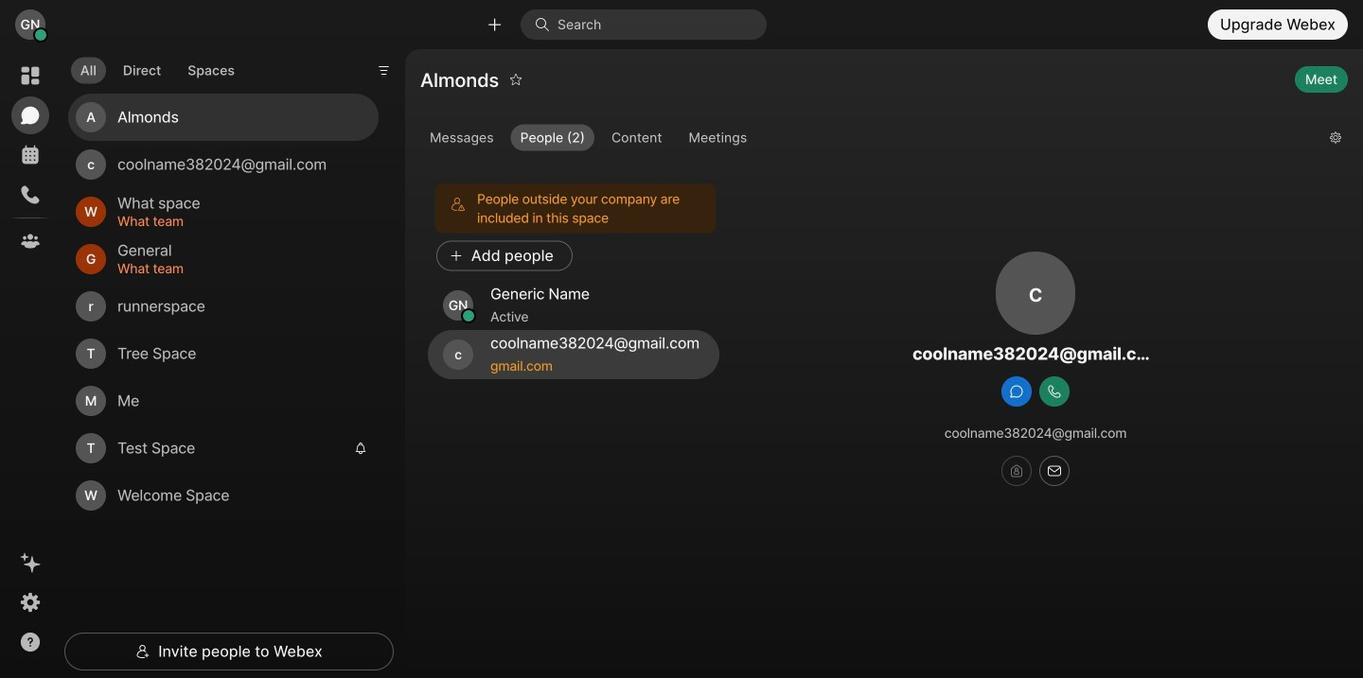 Task type: describe. For each thing, give the bounding box(es) containing it.
settings image
[[19, 592, 42, 614]]

generic nameactive list item
[[428, 281, 719, 330]]

call image
[[1047, 384, 1062, 399]]

help image
[[19, 631, 42, 654]]

filter by image
[[376, 63, 391, 78]]

what space list item
[[68, 188, 379, 236]]

wrapper image inside generic nameactive list item
[[462, 310, 475, 323]]

connect people image
[[486, 16, 504, 34]]

message image
[[1009, 384, 1024, 399]]

teams, has no new notifications image
[[19, 230, 42, 253]]

coolname382024@gmail.com list item for generic nameactive list item
[[428, 330, 719, 380]]

you will be notified of all new messages in this space image
[[354, 442, 367, 455]]

mailto coolname382024@gmail.com image
[[1047, 464, 1062, 479]]

messaging, has no new notifications image
[[19, 104, 42, 127]]



Task type: locate. For each thing, give the bounding box(es) containing it.
1 horizontal spatial coolname382024@gmail.com list item
[[428, 330, 719, 380]]

active element
[[490, 306, 704, 328]]

1 vertical spatial what team element
[[117, 258, 356, 279]]

view space settings image
[[1329, 123, 1342, 153]]

add to favorites image
[[509, 64, 522, 95]]

test space, you will be notified of all new messages in this space list item
[[68, 425, 379, 472]]

0 vertical spatial wrapper image
[[535, 17, 558, 32]]

general list item
[[68, 236, 379, 283]]

0 horizontal spatial coolname382024@gmail.com list item
[[68, 141, 379, 188]]

welcome space list item
[[68, 472, 379, 520]]

0 horizontal spatial wrapper image
[[462, 310, 475, 323]]

webex tab list
[[11, 57, 49, 260]]

wrapper image
[[535, 17, 558, 32], [462, 310, 475, 323]]

1 horizontal spatial wrapper image
[[535, 17, 558, 32]]

what team element for "what space" list item
[[117, 211, 356, 232]]

what team element
[[117, 211, 356, 232], [117, 258, 356, 279]]

0 vertical spatial what team element
[[117, 211, 356, 232]]

tree space list item
[[68, 330, 379, 378]]

1 what team element from the top
[[117, 211, 356, 232]]

what team element up runnerspace list item
[[117, 258, 356, 279]]

meetings image
[[19, 144, 42, 167]]

0 vertical spatial coolname382024@gmail.com list item
[[68, 141, 379, 188]]

runnerspace list item
[[68, 283, 379, 330]]

2 what team element from the top
[[117, 258, 356, 279]]

what team element inside "what space" list item
[[117, 211, 356, 232]]

dashboard image
[[19, 64, 42, 87]]

what team element inside general list item
[[117, 258, 356, 279]]

coolname382024@gmail.com list item
[[68, 141, 379, 188], [428, 330, 719, 380]]

calls image
[[19, 184, 42, 206]]

navigation
[[0, 49, 61, 679]]

what's new image
[[19, 552, 42, 575]]

join personal meeting room image
[[1009, 464, 1024, 479]]

1 vertical spatial wrapper image
[[462, 310, 475, 323]]

almonds list item
[[68, 94, 379, 141]]

group
[[420, 125, 1315, 155]]

what team element up general list item
[[117, 211, 356, 232]]

1 vertical spatial coolname382024@gmail.com list item
[[428, 330, 719, 380]]

tab list
[[66, 46, 249, 89]]

coolname382024@gmail.com list item for almonds list item
[[68, 141, 379, 188]]

you will be notified of all new messages in this space image
[[354, 442, 367, 455]]

wrapper image
[[34, 29, 48, 42], [451, 197, 466, 212], [448, 249, 464, 264], [136, 645, 151, 660]]

what team element for general list item
[[117, 258, 356, 279]]

me list item
[[68, 378, 379, 425]]



Task type: vqa. For each thing, say whether or not it's contained in the screenshot.
navigation
yes



